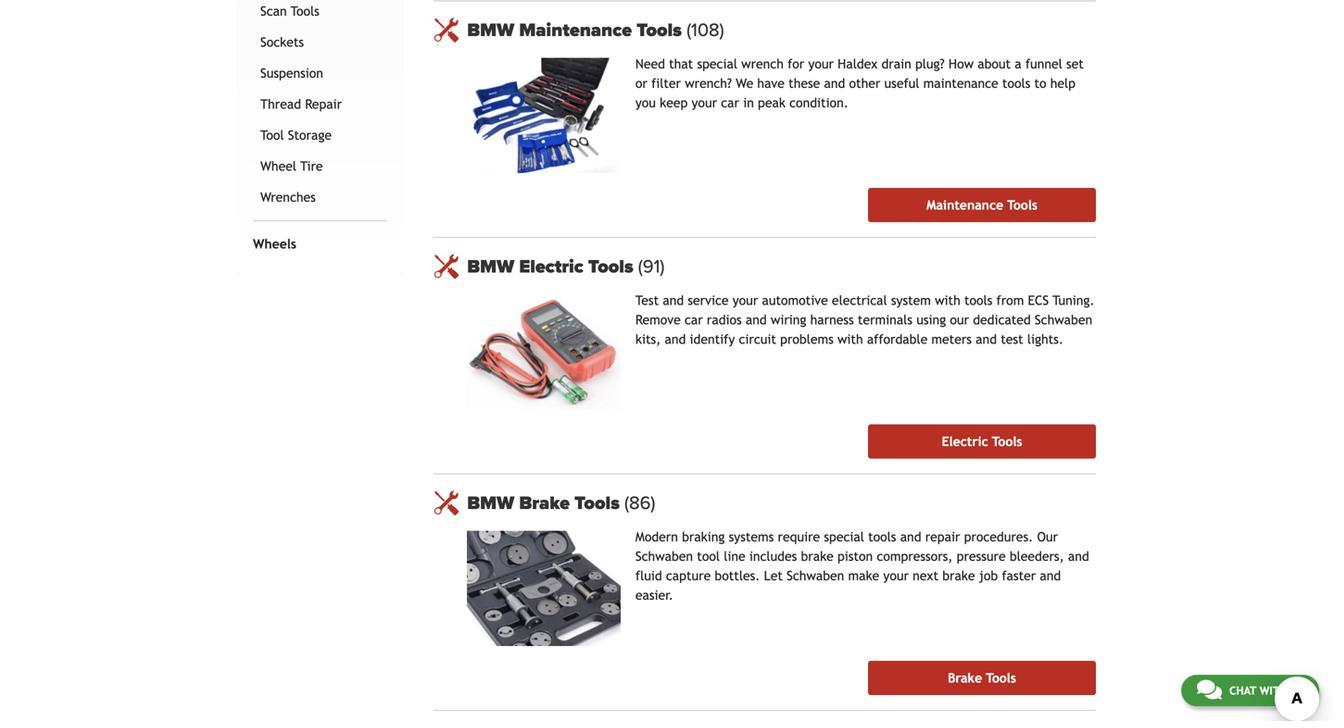 Task type: vqa. For each thing, say whether or not it's contained in the screenshot.
that
yes



Task type: locate. For each thing, give the bounding box(es) containing it.
need that special wrench for your haldex drain plug? how about a funnel set or filter wrench? we have these and other useful maintenance tools to help you keep your car in peak condition.
[[636, 57, 1084, 110]]

0 vertical spatial car
[[721, 95, 739, 110]]

tools inside need that special wrench for your haldex drain plug? how about a funnel set or filter wrench? we have these and other useful maintenance tools to help you keep your car in peak condition.
[[1003, 76, 1031, 91]]

0 horizontal spatial with
[[838, 332, 863, 347]]

drain
[[882, 57, 912, 71]]

how
[[949, 57, 974, 71]]

0 vertical spatial brake
[[519, 492, 570, 515]]

wrenches
[[260, 190, 316, 205]]

schwaben
[[1035, 313, 1093, 328], [636, 549, 693, 564], [787, 569, 844, 584]]

tools subcategories element
[[253, 0, 388, 221]]

0 horizontal spatial brake
[[801, 549, 834, 564]]

1 horizontal spatial electric
[[942, 434, 988, 449]]

harness
[[810, 313, 854, 328]]

job
[[979, 569, 998, 584]]

bmw                                                                                    brake tools
[[467, 492, 625, 515]]

tools
[[291, 4, 320, 18], [637, 19, 682, 41], [1007, 198, 1038, 213], [588, 256, 634, 278], [992, 434, 1022, 449], [575, 492, 620, 515], [986, 671, 1016, 686]]

make
[[848, 569, 880, 584]]

brake tools
[[948, 671, 1016, 686]]

brake tools thumbnail image image
[[467, 531, 621, 647]]

brake
[[801, 549, 834, 564], [943, 569, 975, 584]]

require
[[778, 530, 820, 545]]

maintenance
[[519, 19, 632, 41], [927, 198, 1004, 213]]

and up remove
[[663, 293, 684, 308]]

2 vertical spatial bmw
[[467, 492, 514, 515]]

and up condition.
[[824, 76, 845, 91]]

with
[[935, 293, 961, 308], [838, 332, 863, 347], [1260, 685, 1287, 698]]

haldex
[[838, 57, 878, 71]]

tuning.
[[1053, 293, 1095, 308]]

with up our
[[935, 293, 961, 308]]

special
[[697, 57, 738, 71], [824, 530, 864, 545]]

tools up our
[[965, 293, 993, 308]]

need
[[636, 57, 665, 71]]

bmw for bmw                                                                                    brake tools
[[467, 492, 514, 515]]

chat with us link
[[1181, 676, 1320, 707]]

your down the compressors,
[[883, 569, 909, 584]]

1 horizontal spatial brake
[[943, 569, 975, 584]]

car
[[721, 95, 739, 110], [685, 313, 703, 328]]

brake tools link
[[868, 661, 1096, 696]]

1 horizontal spatial car
[[721, 95, 739, 110]]

schwaben down modern
[[636, 549, 693, 564]]

bmw for bmw                                                                                    electric tools
[[467, 256, 514, 278]]

1 horizontal spatial tools
[[965, 293, 993, 308]]

car left in
[[721, 95, 739, 110]]

thread repair link
[[257, 89, 384, 120]]

0 vertical spatial bmw
[[467, 19, 514, 41]]

and
[[824, 76, 845, 91], [663, 293, 684, 308], [746, 313, 767, 328], [665, 332, 686, 347], [976, 332, 997, 347], [900, 530, 922, 545], [1068, 549, 1089, 564], [1040, 569, 1061, 584]]

that
[[669, 57, 693, 71]]

1 horizontal spatial special
[[824, 530, 864, 545]]

2 horizontal spatial with
[[1260, 685, 1287, 698]]

tools
[[1003, 76, 1031, 91], [965, 293, 993, 308], [868, 530, 897, 545]]

tool storage link
[[257, 120, 384, 151]]

let
[[764, 569, 783, 584]]

2 vertical spatial schwaben
[[787, 569, 844, 584]]

2 vertical spatial tools
[[868, 530, 897, 545]]

1 bmw from the top
[[467, 19, 514, 41]]

0 vertical spatial special
[[697, 57, 738, 71]]

tools up piston
[[868, 530, 897, 545]]

bmw                                                                                    maintenance tools link
[[467, 19, 1096, 41]]

compressors,
[[877, 549, 953, 564]]

0 horizontal spatial brake
[[519, 492, 570, 515]]

peak
[[758, 95, 786, 110]]

0 horizontal spatial schwaben
[[636, 549, 693, 564]]

0 horizontal spatial special
[[697, 57, 738, 71]]

kits,
[[636, 332, 661, 347]]

3 bmw from the top
[[467, 492, 514, 515]]

electric tools thumbnail image image
[[467, 295, 621, 410]]

fluid
[[636, 569, 662, 584]]

1 vertical spatial special
[[824, 530, 864, 545]]

bmw                                                                                    electric tools
[[467, 256, 638, 278]]

schwaben right let
[[787, 569, 844, 584]]

wheel tire
[[260, 159, 323, 174]]

and down the bleeders,
[[1040, 569, 1061, 584]]

1 vertical spatial tools
[[965, 293, 993, 308]]

your inside modern braking systems require special tools and repair procedures. our schwaben tool line includes brake piston compressors, pressure bleeders, and fluid capture bottles. let schwaben make your next brake job faster and easier.
[[883, 569, 909, 584]]

0 horizontal spatial electric
[[519, 256, 584, 278]]

0 vertical spatial brake
[[801, 549, 834, 564]]

2 vertical spatial with
[[1260, 685, 1287, 698]]

car down service
[[685, 313, 703, 328]]

tools down a in the top right of the page
[[1003, 76, 1031, 91]]

with down harness
[[838, 332, 863, 347]]

bmw                                                                                    maintenance tools
[[467, 19, 687, 41]]

your inside test and service your automotive electrical system with tools from ecs tuning. remove car radios and wiring harness terminals using our dedicated schwaben kits, and identify circuit problems with affordable meters and test lights.
[[733, 293, 758, 308]]

0 vertical spatial electric
[[519, 256, 584, 278]]

2 horizontal spatial schwaben
[[1035, 313, 1093, 328]]

0 vertical spatial tools
[[1003, 76, 1031, 91]]

2 horizontal spatial tools
[[1003, 76, 1031, 91]]

brake
[[519, 492, 570, 515], [948, 671, 982, 686]]

1 vertical spatial car
[[685, 313, 703, 328]]

lights.
[[1027, 332, 1064, 347]]

brake down require
[[801, 549, 834, 564]]

bmw                                                                                    electric tools link
[[467, 256, 1096, 278]]

your up radios
[[733, 293, 758, 308]]

2 bmw from the top
[[467, 256, 514, 278]]

1 vertical spatial maintenance
[[927, 198, 1004, 213]]

modern
[[636, 530, 678, 545]]

maintenance tools thumbnail image image
[[467, 58, 621, 173]]

and inside need that special wrench for your haldex drain plug? how about a funnel set or filter wrench? we have these and other useful maintenance tools to help you keep your car in peak condition.
[[824, 76, 845, 91]]

and up the compressors,
[[900, 530, 922, 545]]

bmw                                                                                    brake tools link
[[467, 492, 1096, 515]]

affordable
[[867, 332, 928, 347]]

suspension link
[[257, 58, 384, 89]]

0 vertical spatial with
[[935, 293, 961, 308]]

electric tools
[[942, 434, 1022, 449]]

schwaben down tuning.
[[1035, 313, 1093, 328]]

1 vertical spatial brake
[[948, 671, 982, 686]]

maintenance
[[924, 76, 999, 91]]

special inside need that special wrench for your haldex drain plug? how about a funnel set or filter wrench? we have these and other useful maintenance tools to help you keep your car in peak condition.
[[697, 57, 738, 71]]

tools inside test and service your automotive electrical system with tools from ecs tuning. remove car radios and wiring harness terminals using our dedicated schwaben kits, and identify circuit problems with affordable meters and test lights.
[[965, 293, 993, 308]]

or
[[636, 76, 648, 91]]

electric
[[519, 256, 584, 278], [942, 434, 988, 449]]

sockets
[[260, 35, 304, 49]]

0 horizontal spatial car
[[685, 313, 703, 328]]

bmw
[[467, 19, 514, 41], [467, 256, 514, 278], [467, 492, 514, 515]]

test and service your automotive electrical system with tools from ecs tuning. remove car radios and wiring harness terminals using our dedicated schwaben kits, and identify circuit problems with affordable meters and test lights.
[[636, 293, 1095, 347]]

help
[[1051, 76, 1076, 91]]

0 horizontal spatial maintenance
[[519, 19, 632, 41]]

automotive
[[762, 293, 828, 308]]

1 vertical spatial brake
[[943, 569, 975, 584]]

from
[[997, 293, 1024, 308]]

special up piston
[[824, 530, 864, 545]]

with left us at right
[[1260, 685, 1287, 698]]

scan tools link
[[257, 0, 384, 27]]

wheels link
[[249, 229, 384, 260]]

you
[[636, 95, 656, 110]]

and right the bleeders,
[[1068, 549, 1089, 564]]

0 vertical spatial schwaben
[[1035, 313, 1093, 328]]

1 vertical spatial bmw
[[467, 256, 514, 278]]

identify
[[690, 332, 735, 347]]

maintenance tools
[[927, 198, 1038, 213]]

piston
[[838, 549, 873, 564]]

1 horizontal spatial with
[[935, 293, 961, 308]]

0 horizontal spatial tools
[[868, 530, 897, 545]]

brake left job
[[943, 569, 975, 584]]

special up wrench?
[[697, 57, 738, 71]]



Task type: describe. For each thing, give the bounding box(es) containing it.
chat
[[1230, 685, 1257, 698]]

to
[[1035, 76, 1047, 91]]

easier.
[[636, 588, 674, 603]]

faster
[[1002, 569, 1036, 584]]

your down wrench?
[[692, 95, 717, 110]]

1 vertical spatial schwaben
[[636, 549, 693, 564]]

tool
[[260, 128, 284, 143]]

car inside test and service your automotive electrical system with tools from ecs tuning. remove car radios and wiring harness terminals using our dedicated schwaben kits, and identify circuit problems with affordable meters and test lights.
[[685, 313, 703, 328]]

wrench?
[[685, 76, 732, 91]]

pressure
[[957, 549, 1006, 564]]

storage
[[288, 128, 332, 143]]

wheel
[[260, 159, 297, 174]]

keep
[[660, 95, 688, 110]]

terminals
[[858, 313, 913, 328]]

service
[[688, 293, 729, 308]]

car inside need that special wrench for your haldex drain plug? how about a funnel set or filter wrench? we have these and other useful maintenance tools to help you keep your car in peak condition.
[[721, 95, 739, 110]]

includes
[[750, 549, 797, 564]]

line
[[724, 549, 746, 564]]

scan tools
[[260, 4, 320, 18]]

chat with us
[[1230, 685, 1304, 698]]

our
[[1037, 530, 1058, 545]]

ecs
[[1028, 293, 1049, 308]]

meters
[[932, 332, 972, 347]]

1 vertical spatial electric
[[942, 434, 988, 449]]

suspension
[[260, 66, 323, 80]]

sockets link
[[257, 27, 384, 58]]

for
[[788, 57, 805, 71]]

problems
[[780, 332, 834, 347]]

wrenches link
[[257, 182, 384, 213]]

plug?
[[915, 57, 945, 71]]

radios
[[707, 313, 742, 328]]

wheels
[[253, 237, 296, 251]]

wrench
[[741, 57, 784, 71]]

system
[[891, 293, 931, 308]]

in
[[743, 95, 754, 110]]

bottles.
[[715, 569, 760, 584]]

about
[[978, 57, 1011, 71]]

these
[[789, 76, 820, 91]]

tool
[[697, 549, 720, 564]]

using
[[917, 313, 946, 328]]

1 horizontal spatial brake
[[948, 671, 982, 686]]

1 horizontal spatial maintenance
[[927, 198, 1004, 213]]

other
[[849, 76, 881, 91]]

maintenance tools link
[[868, 188, 1096, 222]]

have
[[757, 76, 785, 91]]

and up circuit
[[746, 313, 767, 328]]

with inside "link"
[[1260, 685, 1287, 698]]

and down remove
[[665, 332, 686, 347]]

wheel tire link
[[257, 151, 384, 182]]

useful
[[885, 76, 920, 91]]

a
[[1015, 57, 1022, 71]]

scan
[[260, 4, 287, 18]]

set
[[1067, 57, 1084, 71]]

your right for
[[808, 57, 834, 71]]

special inside modern braking systems require special tools and repair procedures. our schwaben tool line includes brake piston compressors, pressure bleeders, and fluid capture bottles. let schwaben make your next brake job faster and easier.
[[824, 530, 864, 545]]

thread repair
[[260, 97, 342, 111]]

repair
[[305, 97, 342, 111]]

1 vertical spatial with
[[838, 332, 863, 347]]

1 horizontal spatial schwaben
[[787, 569, 844, 584]]

tool storage
[[260, 128, 332, 143]]

circuit
[[739, 332, 776, 347]]

test
[[636, 293, 659, 308]]

modern braking systems require special tools and repair procedures. our schwaben tool line includes brake piston compressors, pressure bleeders, and fluid capture bottles. let schwaben make your next brake job faster and easier.
[[636, 530, 1089, 603]]

0 vertical spatial maintenance
[[519, 19, 632, 41]]

electric tools link
[[868, 425, 1096, 459]]

systems
[[729, 530, 774, 545]]

wiring
[[771, 313, 807, 328]]

braking
[[682, 530, 725, 545]]

funnel
[[1026, 57, 1063, 71]]

us
[[1291, 685, 1304, 698]]

electrical
[[832, 293, 887, 308]]

next
[[913, 569, 939, 584]]

schwaben inside test and service your automotive electrical system with tools from ecs tuning. remove car radios and wiring harness terminals using our dedicated schwaben kits, and identify circuit problems with affordable meters and test lights.
[[1035, 313, 1093, 328]]

and down dedicated at the top of the page
[[976, 332, 997, 347]]

we
[[736, 76, 754, 91]]

thread
[[260, 97, 301, 111]]

filter
[[651, 76, 681, 91]]

tire
[[300, 159, 323, 174]]

test
[[1001, 332, 1024, 347]]

bmw for bmw                                                                                    maintenance tools
[[467, 19, 514, 41]]

capture
[[666, 569, 711, 584]]

comments image
[[1197, 679, 1222, 701]]

bleeders,
[[1010, 549, 1064, 564]]

tools inside modern braking systems require special tools and repair procedures. our schwaben tool line includes brake piston compressors, pressure bleeders, and fluid capture bottles. let schwaben make your next brake job faster and easier.
[[868, 530, 897, 545]]

procedures.
[[964, 530, 1033, 545]]

condition.
[[790, 95, 849, 110]]

dedicated
[[973, 313, 1031, 328]]

repair
[[925, 530, 960, 545]]

our
[[950, 313, 969, 328]]



